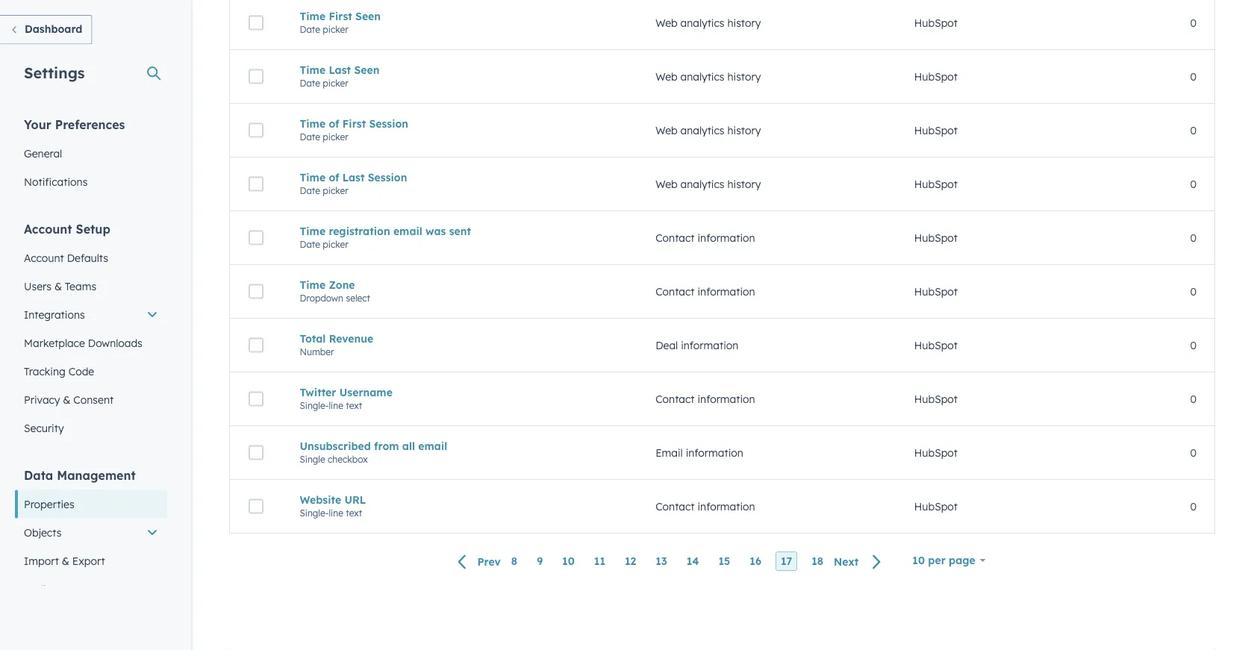 Task type: locate. For each thing, give the bounding box(es) containing it.
2 date from the top
[[300, 78, 320, 89]]

3 0 from the top
[[1191, 124, 1197, 137]]

picker up time of first session date picker
[[323, 78, 349, 89]]

time for time of first session
[[300, 117, 326, 130]]

time inside time last seen date picker
[[300, 63, 326, 76]]

picker up time last seen date picker
[[323, 24, 349, 35]]

3 contact from the top
[[656, 393, 695, 406]]

3 contact information from the top
[[656, 393, 756, 406]]

10 right 9
[[563, 555, 575, 568]]

7 0 from the top
[[1191, 339, 1197, 352]]

last
[[329, 63, 351, 76], [343, 171, 365, 184]]

1 picker from the top
[[323, 24, 349, 35]]

text down username
[[346, 400, 362, 411]]

teams
[[65, 280, 96, 293]]

2 text from the top
[[346, 508, 362, 519]]

tracking
[[24, 365, 66, 378]]

time of first session date picker
[[300, 117, 409, 142]]

4 contact from the top
[[656, 500, 695, 513]]

checkbox
[[328, 454, 368, 465]]

2 hubspot from the top
[[915, 70, 958, 83]]

4 contact information from the top
[[656, 500, 756, 513]]

seen down time first seen date picker
[[354, 63, 380, 76]]

text for username
[[346, 400, 362, 411]]

5 time from the top
[[300, 225, 326, 238]]

0 vertical spatial seen
[[356, 10, 381, 23]]

2 single- from the top
[[300, 508, 329, 519]]

contact information for twitter username
[[656, 393, 756, 406]]

1 single- from the top
[[300, 400, 329, 411]]

0 vertical spatial account
[[24, 221, 72, 236]]

hubspot for time of last session
[[915, 178, 958, 191]]

account for account defaults
[[24, 251, 64, 264]]

information
[[698, 231, 756, 244], [698, 285, 756, 298], [681, 339, 739, 352], [698, 393, 756, 406], [686, 447, 744, 460], [698, 500, 756, 513]]

4 time from the top
[[300, 171, 326, 184]]

time down time first seen date picker
[[300, 63, 326, 76]]

8 0 from the top
[[1191, 393, 1197, 406]]

1 contact information from the top
[[656, 231, 756, 244]]

& left export
[[62, 555, 69, 568]]

data management element
[[15, 467, 167, 604]]

users & teams
[[24, 280, 96, 293]]

0 vertical spatial of
[[329, 117, 339, 130]]

0 vertical spatial &
[[54, 280, 62, 293]]

seen for time first seen
[[356, 10, 381, 23]]

0 vertical spatial last
[[329, 63, 351, 76]]

line down "website"
[[329, 508, 344, 519]]

time inside time first seen date picker
[[300, 10, 326, 23]]

1 web analytics history from the top
[[656, 16, 761, 29]]

6 hubspot from the top
[[915, 285, 958, 298]]

1 vertical spatial text
[[346, 508, 362, 519]]

4 history from the top
[[728, 178, 761, 191]]

defaults
[[67, 251, 108, 264]]

1 of from the top
[[329, 117, 339, 130]]

time first seen button
[[300, 10, 620, 23]]

1 vertical spatial line
[[329, 508, 344, 519]]

10 inside popup button
[[913, 554, 926, 567]]

2 account from the top
[[24, 251, 64, 264]]

&
[[54, 280, 62, 293], [63, 393, 70, 406], [62, 555, 69, 568]]

hubspot for unsubscribed from all email
[[915, 447, 958, 460]]

10 per page
[[913, 554, 976, 567]]

time inside time of last session date picker
[[300, 171, 326, 184]]

1 vertical spatial of
[[329, 171, 339, 184]]

of inside time of first session date picker
[[329, 117, 339, 130]]

session down time of first session date picker
[[368, 171, 407, 184]]

1 vertical spatial seen
[[354, 63, 380, 76]]

seen inside time last seen date picker
[[354, 63, 380, 76]]

0 for time of last session
[[1191, 178, 1197, 191]]

1 web from the top
[[656, 16, 678, 29]]

contact for twitter username
[[656, 393, 695, 406]]

integrations
[[24, 308, 85, 321]]

line
[[329, 400, 344, 411], [329, 508, 344, 519]]

web analytics history for time of first session
[[656, 124, 761, 137]]

12 button
[[620, 552, 642, 572]]

information for website url
[[698, 500, 756, 513]]

& inside 'link'
[[63, 393, 70, 406]]

3 history from the top
[[728, 124, 761, 137]]

single-
[[300, 400, 329, 411], [300, 508, 329, 519]]

account for account setup
[[24, 221, 72, 236]]

export
[[72, 555, 105, 568]]

seen up time last seen date picker
[[356, 10, 381, 23]]

single- inside twitter username single-line text
[[300, 400, 329, 411]]

web analytics history for time of last session
[[656, 178, 761, 191]]

9
[[537, 555, 543, 568]]

seen for time last seen
[[354, 63, 380, 76]]

web for time first seen
[[656, 16, 678, 29]]

single- down "website"
[[300, 508, 329, 519]]

time down time last seen date picker
[[300, 117, 326, 130]]

1 horizontal spatial 10
[[913, 554, 926, 567]]

10 hubspot from the top
[[915, 500, 958, 513]]

history for time last seen
[[728, 70, 761, 83]]

& right users
[[54, 280, 62, 293]]

history
[[728, 16, 761, 29], [728, 70, 761, 83], [728, 124, 761, 137], [728, 178, 761, 191]]

session inside time of first session date picker
[[369, 117, 409, 130]]

0 for website url
[[1191, 500, 1197, 513]]

time for time last seen
[[300, 63, 326, 76]]

text down url
[[346, 508, 362, 519]]

hubspot for time last seen
[[915, 70, 958, 83]]

0 horizontal spatial 10
[[563, 555, 575, 568]]

2 vertical spatial &
[[62, 555, 69, 568]]

picker down registration
[[323, 239, 349, 250]]

picker inside time of first session date picker
[[323, 131, 349, 142]]

4 hubspot from the top
[[915, 178, 958, 191]]

picker inside time of last session date picker
[[323, 185, 349, 196]]

13
[[656, 555, 668, 568]]

0 vertical spatial email
[[394, 225, 423, 238]]

picker up registration
[[323, 185, 349, 196]]

3 time from the top
[[300, 117, 326, 130]]

setup
[[76, 221, 110, 236]]

4 web from the top
[[656, 178, 678, 191]]

line inside twitter username single-line text
[[329, 400, 344, 411]]

account defaults link
[[15, 244, 167, 272]]

2 analytics from the top
[[681, 70, 725, 83]]

twitter
[[300, 386, 336, 399]]

time left registration
[[300, 225, 326, 238]]

time of last session date picker
[[300, 171, 407, 196]]

1 date from the top
[[300, 24, 320, 35]]

web
[[656, 16, 678, 29], [656, 70, 678, 83], [656, 124, 678, 137], [656, 178, 678, 191]]

2 of from the top
[[329, 171, 339, 184]]

3 picker from the top
[[323, 131, 349, 142]]

first down time last seen date picker
[[343, 117, 366, 130]]

2 contact from the top
[[656, 285, 695, 298]]

account up users
[[24, 251, 64, 264]]

10
[[913, 554, 926, 567], [563, 555, 575, 568]]

email right 'all'
[[419, 440, 448, 453]]

2 line from the top
[[329, 508, 344, 519]]

10 for 10 per page
[[913, 554, 926, 567]]

hubspot for time of first session
[[915, 124, 958, 137]]

your
[[24, 117, 51, 132]]

zone
[[329, 278, 355, 292]]

first
[[329, 10, 352, 23], [343, 117, 366, 130]]

1 0 from the top
[[1191, 16, 1197, 29]]

2 web from the top
[[656, 70, 678, 83]]

& inside data management element
[[62, 555, 69, 568]]

1 analytics from the top
[[681, 16, 725, 29]]

11 button
[[589, 552, 611, 572]]

time inside time of first session date picker
[[300, 117, 326, 130]]

of
[[329, 117, 339, 130], [329, 171, 339, 184]]

analytics
[[681, 16, 725, 29], [681, 70, 725, 83], [681, 124, 725, 137], [681, 178, 725, 191]]

per
[[929, 554, 946, 567]]

7 hubspot from the top
[[915, 339, 958, 352]]

hubspot
[[915, 16, 958, 29], [915, 70, 958, 83], [915, 124, 958, 137], [915, 178, 958, 191], [915, 231, 958, 244], [915, 285, 958, 298], [915, 339, 958, 352], [915, 393, 958, 406], [915, 447, 958, 460], [915, 500, 958, 513]]

text inside twitter username single-line text
[[346, 400, 362, 411]]

seen
[[356, 10, 381, 23], [354, 63, 380, 76]]

time up 'dropdown'
[[300, 278, 326, 292]]

time inside time registration email was sent date picker
[[300, 225, 326, 238]]

time up time last seen date picker
[[300, 10, 326, 23]]

1 vertical spatial single-
[[300, 508, 329, 519]]

1 vertical spatial last
[[343, 171, 365, 184]]

0 vertical spatial first
[[329, 10, 352, 23]]

twitter username single-line text
[[300, 386, 393, 411]]

2 0 from the top
[[1191, 70, 1197, 83]]

9 button
[[532, 552, 548, 572]]

of down time of first session date picker
[[329, 171, 339, 184]]

2 history from the top
[[728, 70, 761, 83]]

10 inside button
[[563, 555, 575, 568]]

1 history from the top
[[728, 16, 761, 29]]

notifications
[[24, 175, 88, 188]]

0 for time of first session
[[1191, 124, 1197, 137]]

6 time from the top
[[300, 278, 326, 292]]

5 hubspot from the top
[[915, 231, 958, 244]]

of down time last seen date picker
[[329, 117, 339, 130]]

email left was
[[394, 225, 423, 238]]

account defaults
[[24, 251, 108, 264]]

10 0 from the top
[[1191, 500, 1197, 513]]

single- inside website url single-line text
[[300, 508, 329, 519]]

1 time from the top
[[300, 10, 326, 23]]

3 web from the top
[[656, 124, 678, 137]]

deal information
[[656, 339, 739, 352]]

0 vertical spatial single-
[[300, 400, 329, 411]]

5 picker from the top
[[323, 239, 349, 250]]

text for url
[[346, 508, 362, 519]]

contact information for website url
[[656, 500, 756, 513]]

4 picker from the top
[[323, 185, 349, 196]]

session for time of last session
[[368, 171, 407, 184]]

2 web analytics history from the top
[[656, 70, 761, 83]]

5 0 from the top
[[1191, 231, 1197, 244]]

1 vertical spatial first
[[343, 117, 366, 130]]

of inside time of last session date picker
[[329, 171, 339, 184]]

line down twitter
[[329, 400, 344, 411]]

time inside 'time zone dropdown select'
[[300, 278, 326, 292]]

1 line from the top
[[329, 400, 344, 411]]

picker up time of last session date picker on the left top
[[323, 131, 349, 142]]

3 date from the top
[[300, 131, 320, 142]]

1 vertical spatial session
[[368, 171, 407, 184]]

information for total revenue
[[681, 339, 739, 352]]

last down time of first session date picker
[[343, 171, 365, 184]]

text inside website url single-line text
[[346, 508, 362, 519]]

seen inside time first seen date picker
[[356, 10, 381, 23]]

time for time of last session
[[300, 171, 326, 184]]

email
[[394, 225, 423, 238], [419, 440, 448, 453]]

8 hubspot from the top
[[915, 393, 958, 406]]

email
[[656, 447, 683, 460]]

single- down twitter
[[300, 400, 329, 411]]

consent
[[73, 393, 114, 406]]

0
[[1191, 16, 1197, 29], [1191, 70, 1197, 83], [1191, 124, 1197, 137], [1191, 178, 1197, 191], [1191, 231, 1197, 244], [1191, 285, 1197, 298], [1191, 339, 1197, 352], [1191, 393, 1197, 406], [1191, 447, 1197, 460], [1191, 500, 1197, 513]]

logs
[[53, 583, 76, 596]]

1 text from the top
[[346, 400, 362, 411]]

data management
[[24, 468, 136, 483]]

session down time last seen date picker
[[369, 117, 409, 130]]

2 contact information from the top
[[656, 285, 756, 298]]

tracking code link
[[15, 357, 167, 386]]

downloads
[[88, 337, 143, 350]]

time down time of first session date picker
[[300, 171, 326, 184]]

0 vertical spatial session
[[369, 117, 409, 130]]

time
[[300, 10, 326, 23], [300, 63, 326, 76], [300, 117, 326, 130], [300, 171, 326, 184], [300, 225, 326, 238], [300, 278, 326, 292]]

2 time from the top
[[300, 63, 326, 76]]

3 web analytics history from the top
[[656, 124, 761, 137]]

10 button
[[557, 552, 580, 572]]

date inside time of last session date picker
[[300, 185, 320, 196]]

1 hubspot from the top
[[915, 16, 958, 29]]

account up account defaults
[[24, 221, 72, 236]]

audit logs
[[24, 583, 76, 596]]

last down time first seen date picker
[[329, 63, 351, 76]]

session
[[369, 117, 409, 130], [368, 171, 407, 184]]

dashboard
[[25, 22, 82, 35]]

session inside time of last session date picker
[[368, 171, 407, 184]]

line for website
[[329, 508, 344, 519]]

4 date from the top
[[300, 185, 320, 196]]

13 button
[[651, 552, 673, 572]]

prev
[[478, 555, 501, 568]]

line inside website url single-line text
[[329, 508, 344, 519]]

web analytics history for time first seen
[[656, 16, 761, 29]]

3 analytics from the top
[[681, 124, 725, 137]]

1 vertical spatial account
[[24, 251, 64, 264]]

analytics for time last seen
[[681, 70, 725, 83]]

2 picker from the top
[[323, 78, 349, 89]]

pagination navigation
[[449, 552, 891, 572]]

tab panel
[[217, 0, 1228, 588]]

1 account from the top
[[24, 221, 72, 236]]

contact for time registration email was sent
[[656, 231, 695, 244]]

first up time last seen date picker
[[329, 10, 352, 23]]

4 0 from the top
[[1191, 178, 1197, 191]]

0 for time last seen
[[1191, 70, 1197, 83]]

of for first
[[329, 117, 339, 130]]

single- for twitter
[[300, 400, 329, 411]]

0 for time zone
[[1191, 285, 1197, 298]]

single
[[300, 454, 325, 465]]

5 date from the top
[[300, 239, 320, 250]]

0 vertical spatial line
[[329, 400, 344, 411]]

1 vertical spatial &
[[63, 393, 70, 406]]

information for unsubscribed from all email
[[686, 447, 744, 460]]

all
[[403, 440, 415, 453]]

code
[[68, 365, 94, 378]]

6 0 from the top
[[1191, 285, 1197, 298]]

select
[[346, 293, 370, 304]]

9 hubspot from the top
[[915, 447, 958, 460]]

9 0 from the top
[[1191, 447, 1197, 460]]

last inside time last seen date picker
[[329, 63, 351, 76]]

4 web analytics history from the top
[[656, 178, 761, 191]]

3 hubspot from the top
[[915, 124, 958, 137]]

10 left per
[[913, 554, 926, 567]]

4 analytics from the top
[[681, 178, 725, 191]]

& right 'privacy' at the bottom
[[63, 393, 70, 406]]

hubspot for website url
[[915, 500, 958, 513]]

picker inside time registration email was sent date picker
[[323, 239, 349, 250]]

privacy & consent
[[24, 393, 114, 406]]

account
[[24, 221, 72, 236], [24, 251, 64, 264]]

objects
[[24, 526, 62, 539]]

1 contact from the top
[[656, 231, 695, 244]]

0 vertical spatial text
[[346, 400, 362, 411]]

1 vertical spatial email
[[419, 440, 448, 453]]

audit logs link
[[15, 576, 167, 604]]



Task type: vqa. For each thing, say whether or not it's contained in the screenshot.


Task type: describe. For each thing, give the bounding box(es) containing it.
information for time registration email was sent
[[698, 231, 756, 244]]

last inside time of last session date picker
[[343, 171, 365, 184]]

0 for time registration email was sent
[[1191, 231, 1197, 244]]

17 button
[[776, 552, 798, 572]]

privacy
[[24, 393, 60, 406]]

first inside time of first session date picker
[[343, 117, 366, 130]]

hubspot for time zone
[[915, 285, 958, 298]]

settings
[[24, 63, 85, 82]]

12
[[625, 555, 637, 568]]

date inside time first seen date picker
[[300, 24, 320, 35]]

import & export
[[24, 555, 105, 568]]

16
[[750, 555, 762, 568]]

15
[[719, 555, 731, 568]]

url
[[345, 494, 366, 507]]

security link
[[15, 414, 167, 443]]

0 for time first seen
[[1191, 16, 1197, 29]]

security
[[24, 422, 64, 435]]

time registration email was sent button
[[300, 225, 620, 238]]

number
[[300, 346, 334, 358]]

18 button
[[807, 552, 829, 572]]

11
[[594, 555, 606, 568]]

tab panel containing time first seen
[[217, 0, 1228, 588]]

username
[[340, 386, 393, 399]]

contact for time zone
[[656, 285, 695, 298]]

analytics for time of first session
[[681, 124, 725, 137]]

data
[[24, 468, 53, 483]]

0 for unsubscribed from all email
[[1191, 447, 1197, 460]]

total
[[300, 332, 326, 345]]

time of first session button
[[300, 117, 620, 130]]

time zone dropdown select
[[300, 278, 370, 304]]

session for time of first session
[[369, 117, 409, 130]]

date inside time registration email was sent date picker
[[300, 239, 320, 250]]

preferences
[[55, 117, 125, 132]]

account setup element
[[15, 221, 167, 443]]

deal
[[656, 339, 678, 352]]

time registration email was sent date picker
[[300, 225, 471, 250]]

time for time registration email was sent
[[300, 225, 326, 238]]

15 button
[[714, 552, 736, 572]]

14 button
[[682, 552, 705, 572]]

& for consent
[[63, 393, 70, 406]]

was
[[426, 225, 446, 238]]

website url button
[[300, 494, 620, 507]]

17
[[781, 555, 793, 568]]

marketplace downloads
[[24, 337, 143, 350]]

email inside unsubscribed from all email single checkbox
[[419, 440, 448, 453]]

information for twitter username
[[698, 393, 756, 406]]

your preferences element
[[15, 116, 167, 196]]

hubspot for total revenue
[[915, 339, 958, 352]]

email information
[[656, 447, 744, 460]]

your preferences
[[24, 117, 125, 132]]

email inside time registration email was sent date picker
[[394, 225, 423, 238]]

time zone button
[[300, 278, 620, 292]]

notifications link
[[15, 168, 167, 196]]

hubspot for time registration email was sent
[[915, 231, 958, 244]]

history for time of first session
[[728, 124, 761, 137]]

time last seen button
[[300, 63, 620, 76]]

properties
[[24, 498, 74, 511]]

14
[[687, 555, 700, 568]]

page
[[949, 554, 976, 567]]

tracking code
[[24, 365, 94, 378]]

first inside time first seen date picker
[[329, 10, 352, 23]]

prev button
[[449, 552, 506, 572]]

unsubscribed from all email single checkbox
[[300, 440, 448, 465]]

unsubscribed
[[300, 440, 371, 453]]

18
[[812, 555, 824, 568]]

privacy & consent link
[[15, 386, 167, 414]]

general link
[[15, 139, 167, 168]]

contact information for time registration email was sent
[[656, 231, 756, 244]]

time last seen date picker
[[300, 63, 380, 89]]

line for twitter
[[329, 400, 344, 411]]

time of last session button
[[300, 171, 620, 184]]

web analytics history for time last seen
[[656, 70, 761, 83]]

0 for twitter username
[[1191, 393, 1197, 406]]

0 for total revenue
[[1191, 339, 1197, 352]]

total revenue button
[[300, 332, 620, 345]]

import & export link
[[15, 547, 167, 576]]

information for time zone
[[698, 285, 756, 298]]

contact information for time zone
[[656, 285, 756, 298]]

import
[[24, 555, 59, 568]]

marketplace
[[24, 337, 85, 350]]

properties link
[[15, 490, 167, 519]]

web for time of last session
[[656, 178, 678, 191]]

picker inside time first seen date picker
[[323, 24, 349, 35]]

dashboard link
[[0, 15, 92, 44]]

time for time zone
[[300, 278, 326, 292]]

next
[[834, 555, 859, 568]]

audit
[[24, 583, 50, 596]]

users
[[24, 280, 52, 293]]

total revenue number
[[300, 332, 374, 358]]

twitter username button
[[300, 386, 620, 399]]

users & teams link
[[15, 272, 167, 301]]

website url single-line text
[[300, 494, 366, 519]]

web for time of first session
[[656, 124, 678, 137]]

management
[[57, 468, 136, 483]]

analytics for time of last session
[[681, 178, 725, 191]]

single- for website
[[300, 508, 329, 519]]

16 button
[[745, 552, 767, 572]]

10 for 10
[[563, 555, 575, 568]]

hubspot for time first seen
[[915, 16, 958, 29]]

8
[[512, 555, 518, 568]]

& for export
[[62, 555, 69, 568]]

history for time first seen
[[728, 16, 761, 29]]

integrations button
[[15, 301, 167, 329]]

of for last
[[329, 171, 339, 184]]

picker inside time last seen date picker
[[323, 78, 349, 89]]

account setup
[[24, 221, 110, 236]]

analytics for time first seen
[[681, 16, 725, 29]]

& for teams
[[54, 280, 62, 293]]

history for time of last session
[[728, 178, 761, 191]]

hubspot for twitter username
[[915, 393, 958, 406]]

website
[[300, 494, 341, 507]]

time for time first seen
[[300, 10, 326, 23]]

date inside time last seen date picker
[[300, 78, 320, 89]]

from
[[374, 440, 399, 453]]

date inside time of first session date picker
[[300, 131, 320, 142]]

web for time last seen
[[656, 70, 678, 83]]

next button
[[829, 552, 891, 572]]

contact for website url
[[656, 500, 695, 513]]

time first seen date picker
[[300, 10, 381, 35]]

registration
[[329, 225, 390, 238]]



